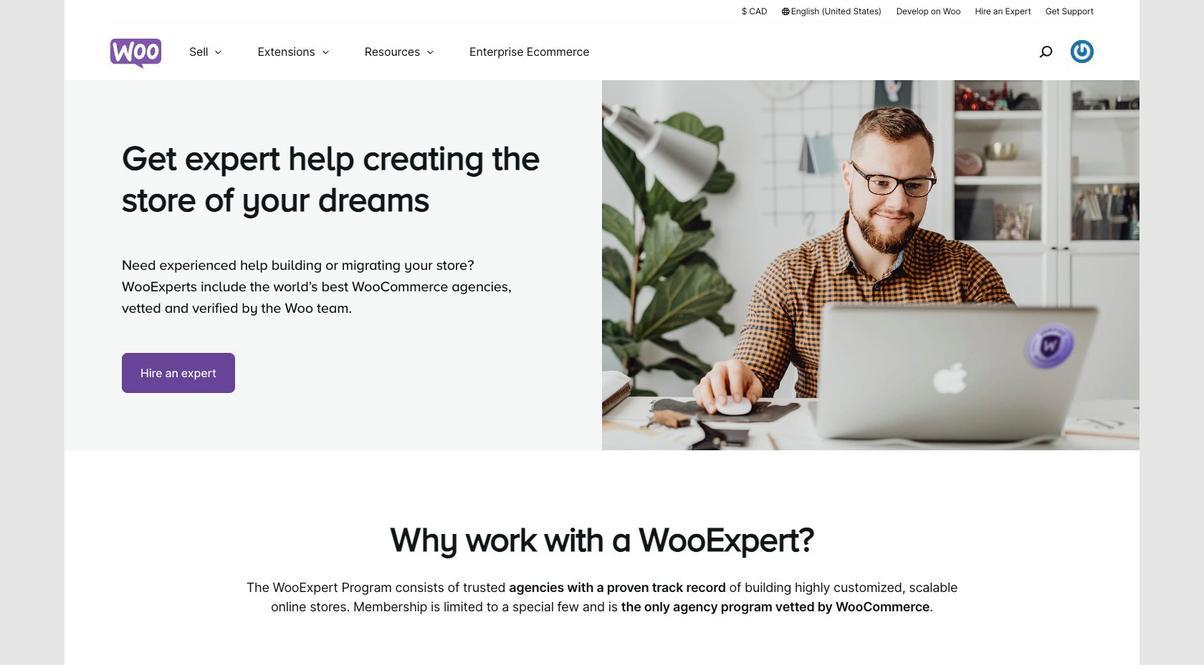 Task type: describe. For each thing, give the bounding box(es) containing it.
search image
[[1034, 40, 1057, 63]]



Task type: locate. For each thing, give the bounding box(es) containing it.
open account menu image
[[1071, 40, 1094, 63]]

service navigation menu element
[[1008, 28, 1094, 75]]



